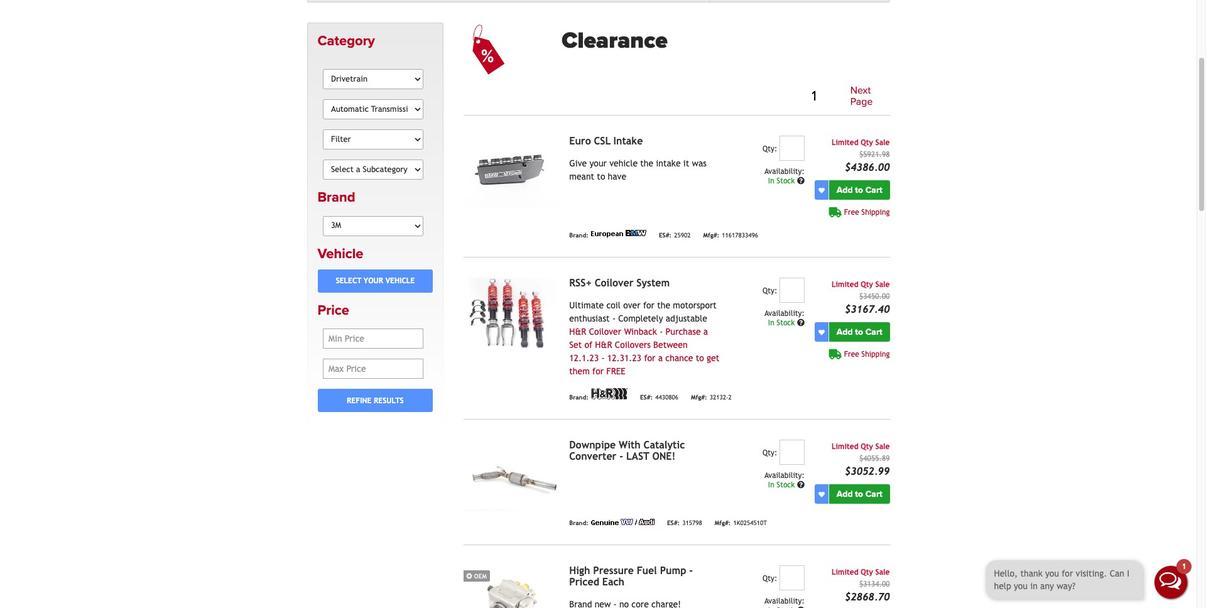 Task type: describe. For each thing, give the bounding box(es) containing it.
in stock for $4386.00
[[768, 177, 797, 185]]

genuine european bmw - corporate logo image
[[591, 230, 647, 238]]

4 qty: from the top
[[763, 574, 777, 583]]

get
[[707, 353, 720, 363]]

1 vertical spatial h&r
[[595, 340, 612, 350]]

qty for $4386.00
[[861, 138, 873, 147]]

each
[[602, 576, 625, 588]]

category
[[318, 33, 375, 49]]

qty for $3167.40
[[861, 280, 873, 289]]

give
[[569, 158, 587, 169]]

brand
[[318, 189, 355, 206]]

question circle image for $3167.40
[[797, 319, 805, 327]]

limited for $3052.99
[[832, 442, 859, 451]]

cart for $3167.40
[[866, 327, 883, 338]]

3 question circle image from the top
[[797, 481, 805, 489]]

csl
[[594, 135, 611, 147]]

1 qty: from the top
[[763, 145, 777, 153]]

12.1.23
[[569, 353, 599, 363]]

mfg#: for system
[[691, 394, 707, 401]]

winback
[[624, 327, 657, 337]]

select
[[336, 277, 362, 286]]

2 vertical spatial for
[[593, 366, 604, 376]]

sale for $3052.99
[[876, 442, 890, 451]]

3 in from the top
[[768, 481, 775, 490]]

catalytic
[[644, 439, 685, 451]]

2 vertical spatial es#:
[[667, 520, 680, 527]]

limited qty sale $5921.98 $4386.00
[[832, 138, 890, 174]]

$5921.98
[[860, 150, 890, 159]]

es#: 4430806
[[640, 394, 679, 401]]

shipping for $4386.00
[[862, 208, 890, 217]]

qty for $2868.70
[[861, 568, 873, 577]]

$3450.00
[[860, 292, 890, 301]]

es#315798 - 1k0254510t - downpipe with catalytic converter - last one! - genuine volkswagen audi - image
[[464, 440, 559, 512]]

3 availability: from the top
[[765, 471, 805, 480]]

enthusiast
[[569, 314, 610, 324]]

es#: 315798
[[667, 520, 702, 527]]

price
[[318, 302, 349, 318]]

coilover inside ultimate coil over for the motorsport enthusiast - completely adjustable h&r coilover winback - purchase a set of h&r coilovers between 12.1.23 - 12.31.23 for a chance to get them for free
[[589, 327, 622, 337]]

between
[[654, 340, 688, 350]]

was
[[692, 158, 707, 169]]

free shipping for $3167.40
[[844, 350, 890, 359]]

3 add from the top
[[837, 489, 853, 500]]

set
[[569, 340, 582, 350]]

es#4430806 - 32132-2 - rss+ coilover system - ultimate coil over for the motorsport enthusiast - completely adjustable - h&r - audi image
[[464, 278, 559, 349]]

the inside give your vehicle the intake it was meant to have
[[640, 158, 654, 169]]

in stock for $3167.40
[[768, 319, 797, 327]]

4430806
[[656, 394, 679, 401]]

rss+ coilover system link
[[569, 277, 670, 289]]

limited qty sale $3134.00 $2868.70
[[832, 568, 890, 603]]

meant
[[569, 172, 594, 182]]

refine
[[347, 396, 372, 405]]

pressure
[[593, 565, 634, 577]]

limited qty sale $4055.89 $3052.99
[[832, 442, 890, 478]]

add to cart button for $4386.00
[[829, 180, 890, 200]]

3 qty: from the top
[[763, 449, 777, 458]]

1k0254510t
[[734, 520, 767, 527]]

mfg#: 1k0254510t
[[715, 520, 767, 527]]

3 add to cart from the top
[[837, 489, 883, 500]]

results
[[374, 396, 404, 405]]

your for select
[[364, 277, 383, 286]]

vehicle
[[610, 158, 638, 169]]

add to wish list image for $4386.00
[[819, 187, 825, 193]]

qty for $3052.99
[[861, 442, 873, 451]]

mfg#: 32132-2
[[691, 394, 732, 401]]

- inside the high pressure fuel pump - priced each
[[690, 565, 693, 577]]

in for $4386.00
[[768, 177, 775, 185]]

315798
[[683, 520, 702, 527]]

11617833496
[[722, 232, 758, 239]]

next
[[851, 84, 871, 97]]

limited for $2868.70
[[832, 568, 859, 577]]

ultimate
[[569, 300, 604, 311]]

1
[[812, 88, 817, 104]]

last
[[626, 451, 650, 463]]

rss+
[[569, 277, 592, 289]]

system
[[637, 277, 670, 289]]

pump
[[660, 565, 686, 577]]

euro csl intake link
[[569, 135, 643, 147]]

brand: for rss+
[[569, 394, 589, 401]]

to for $4386.00
[[855, 185, 863, 196]]

3 brand: from the top
[[569, 520, 589, 527]]

fuel
[[637, 565, 657, 577]]

mfg#: 11617833496
[[703, 232, 758, 239]]

add to wish list image for $3052.99
[[819, 491, 825, 497]]

Max Price number field
[[323, 359, 423, 379]]

$4055.89
[[860, 454, 890, 463]]

it
[[683, 158, 689, 169]]

priced
[[569, 576, 599, 588]]

coil
[[607, 300, 621, 311]]

0 vertical spatial coilover
[[595, 277, 634, 289]]

downpipe
[[569, 439, 616, 451]]

sale for $4386.00
[[876, 138, 890, 147]]

them
[[569, 366, 590, 376]]

2 vertical spatial mfg#:
[[715, 520, 731, 527]]

free shipping for $4386.00
[[844, 208, 890, 217]]

1 vertical spatial for
[[644, 353, 656, 363]]

add to cart for $3167.40
[[837, 327, 883, 338]]

32132-
[[710, 394, 729, 401]]

Min Price number field
[[323, 329, 423, 349]]

brand: for euro
[[569, 232, 589, 239]]

- inside the downpipe with catalytic converter - last one!
[[620, 451, 623, 463]]

chance
[[666, 353, 693, 363]]

high pressure fuel pump - priced each
[[569, 565, 693, 588]]

page
[[851, 95, 873, 108]]

cart for $4386.00
[[866, 185, 883, 196]]

question circle image for $4386.00
[[797, 177, 805, 185]]

clearance
[[562, 27, 668, 54]]

3 add to cart button from the top
[[829, 485, 890, 504]]

high pressure fuel pump - priced each link
[[569, 565, 693, 588]]

- up between
[[660, 327, 663, 337]]

select your vehicle link
[[318, 269, 433, 293]]

0 horizontal spatial h&r
[[569, 327, 587, 337]]

give your vehicle the intake it was meant to have
[[569, 158, 707, 182]]

vehicle inside select your vehicle link
[[386, 277, 415, 286]]

downpipe with catalytic converter - last one! link
[[569, 439, 685, 463]]

limited qty sale $3450.00 $3167.40
[[832, 280, 890, 316]]

sale for $2868.70
[[876, 568, 890, 577]]

stock for $3167.40
[[777, 319, 795, 327]]

$4386.00
[[845, 162, 890, 174]]

es#25902 - 11617833496 - euro csl intake - give your vehicle the intake it was meant to have - genuine european bmw - bmw image
[[464, 136, 559, 207]]

0 horizontal spatial a
[[658, 353, 663, 363]]



Task type: locate. For each thing, give the bounding box(es) containing it.
0 horizontal spatial the
[[640, 158, 654, 169]]

coilover
[[595, 277, 634, 289], [589, 327, 622, 337]]

2 sale from the top
[[876, 280, 890, 289]]

2 add to wish list image from the top
[[819, 491, 825, 497]]

1 vertical spatial cart
[[866, 327, 883, 338]]

-
[[613, 314, 616, 324], [660, 327, 663, 337], [602, 353, 605, 363], [620, 451, 623, 463], [690, 565, 693, 577]]

2 vertical spatial add to cart
[[837, 489, 883, 500]]

your for give
[[590, 158, 607, 169]]

qty up $4055.89
[[861, 442, 873, 451]]

1 limited from the top
[[832, 138, 859, 147]]

2 in from the top
[[768, 319, 775, 327]]

sale for $3167.40
[[876, 280, 890, 289]]

qty inside limited qty sale $5921.98 $4386.00
[[861, 138, 873, 147]]

1 stock from the top
[[777, 177, 795, 185]]

2 vertical spatial in
[[768, 481, 775, 490]]

add to cart button down $3167.40
[[829, 322, 890, 342]]

es#: left 4430806
[[640, 394, 653, 401]]

1 free shipping from the top
[[844, 208, 890, 217]]

2
[[729, 394, 732, 401]]

1 vertical spatial coilover
[[589, 327, 622, 337]]

0 vertical spatial for
[[643, 300, 655, 311]]

0 vertical spatial free
[[844, 208, 859, 217]]

1 in stock from the top
[[768, 177, 797, 185]]

in stock
[[768, 177, 797, 185], [768, 319, 797, 327], [768, 481, 797, 490]]

1 horizontal spatial a
[[704, 327, 708, 337]]

a down between
[[658, 353, 663, 363]]

limited inside limited qty sale $5921.98 $4386.00
[[832, 138, 859, 147]]

1 vertical spatial add to wish list image
[[819, 491, 825, 497]]

2 add to cart from the top
[[837, 327, 883, 338]]

2 free shipping from the top
[[844, 350, 890, 359]]

to inside ultimate coil over for the motorsport enthusiast - completely adjustable h&r coilover winback - purchase a set of h&r coilovers between 12.1.23 - 12.31.23 for a chance to get them for free
[[696, 353, 704, 363]]

limited
[[832, 138, 859, 147], [832, 280, 859, 289], [832, 442, 859, 451], [832, 568, 859, 577]]

add for $3167.40
[[837, 327, 853, 338]]

adjustable
[[666, 314, 707, 324]]

2 free from the top
[[844, 350, 859, 359]]

2 vertical spatial question circle image
[[797, 481, 805, 489]]

h&r
[[569, 327, 587, 337], [595, 340, 612, 350]]

limited for $3167.40
[[832, 280, 859, 289]]

to inside give your vehicle the intake it was meant to have
[[597, 172, 605, 182]]

free for $3167.40
[[844, 350, 859, 359]]

1 vertical spatial in
[[768, 319, 775, 327]]

add down '$3052.99'
[[837, 489, 853, 500]]

2 add to cart button from the top
[[829, 322, 890, 342]]

4 qty from the top
[[861, 568, 873, 577]]

1 horizontal spatial the
[[657, 300, 670, 311]]

1 vertical spatial add to cart button
[[829, 322, 890, 342]]

add to cart button for $3167.40
[[829, 322, 890, 342]]

3 qty from the top
[[861, 442, 873, 451]]

cart down $4386.00
[[866, 185, 883, 196]]

- down "coil" at right
[[613, 314, 616, 324]]

add
[[837, 185, 853, 196], [837, 327, 853, 338], [837, 489, 853, 500]]

limited up $4386.00
[[832, 138, 859, 147]]

paginated product list navigation navigation
[[562, 83, 890, 110]]

qty inside limited qty sale $3134.00 $2868.70
[[861, 568, 873, 577]]

0 horizontal spatial your
[[364, 277, 383, 286]]

euro
[[569, 135, 591, 147]]

mfg#: left 1k0254510t
[[715, 520, 731, 527]]

limited inside limited qty sale $3134.00 $2868.70
[[832, 568, 859, 577]]

qty
[[861, 138, 873, 147], [861, 280, 873, 289], [861, 442, 873, 451], [861, 568, 873, 577]]

your inside give your vehicle the intake it was meant to have
[[590, 158, 607, 169]]

3 stock from the top
[[777, 481, 795, 490]]

0 vertical spatial your
[[590, 158, 607, 169]]

coilover down enthusiast
[[589, 327, 622, 337]]

2 vertical spatial add to cart button
[[829, 485, 890, 504]]

limited up $2868.70
[[832, 568, 859, 577]]

h&r right of
[[595, 340, 612, 350]]

free down $4386.00
[[844, 208, 859, 217]]

1 vertical spatial mfg#:
[[691, 394, 707, 401]]

select your vehicle
[[336, 277, 415, 286]]

vehicle right select
[[386, 277, 415, 286]]

qty up $5921.98 at the top of the page
[[861, 138, 873, 147]]

$2868.70
[[845, 591, 890, 603]]

add to cart button down '$3052.99'
[[829, 485, 890, 504]]

euro csl intake
[[569, 135, 643, 147]]

2 in stock from the top
[[768, 319, 797, 327]]

purchase
[[666, 327, 701, 337]]

ultimate coil over for the motorsport enthusiast - completely adjustable h&r coilover winback - purchase a set of h&r coilovers between 12.1.23 - 12.31.23 for a chance to get them for free
[[569, 300, 720, 376]]

with
[[619, 439, 641, 451]]

2 limited from the top
[[832, 280, 859, 289]]

sale inside limited qty sale $5921.98 $4386.00
[[876, 138, 890, 147]]

25902
[[674, 232, 691, 239]]

to for $3052.99
[[855, 489, 863, 500]]

1 vertical spatial add
[[837, 327, 853, 338]]

2 cart from the top
[[866, 327, 883, 338]]

a right purchase in the bottom right of the page
[[704, 327, 708, 337]]

in
[[768, 177, 775, 185], [768, 319, 775, 327], [768, 481, 775, 490]]

limited up $3167.40
[[832, 280, 859, 289]]

mfg#: for intake
[[703, 232, 720, 239]]

1 cart from the top
[[866, 185, 883, 196]]

1 horizontal spatial h&r
[[595, 340, 612, 350]]

sale up "$3134.00"
[[876, 568, 890, 577]]

1 question circle image from the top
[[797, 177, 805, 185]]

1 vertical spatial es#:
[[640, 394, 653, 401]]

free shipping down $3167.40
[[844, 350, 890, 359]]

shipping for $3167.40
[[862, 350, 890, 359]]

sale up $5921.98 at the top of the page
[[876, 138, 890, 147]]

0 vertical spatial a
[[704, 327, 708, 337]]

add right add to wish list image
[[837, 327, 853, 338]]

0 vertical spatial vehicle
[[318, 245, 363, 262]]

es#: 25902
[[659, 232, 691, 239]]

add to cart down $4386.00
[[837, 185, 883, 196]]

1 add to cart from the top
[[837, 185, 883, 196]]

0 vertical spatial in stock
[[768, 177, 797, 185]]

qty up "$3134.00"
[[861, 568, 873, 577]]

to down '$3052.99'
[[855, 489, 863, 500]]

add down $4386.00
[[837, 185, 853, 196]]

2 qty from the top
[[861, 280, 873, 289]]

1 shipping from the top
[[862, 208, 890, 217]]

1 vertical spatial your
[[364, 277, 383, 286]]

1 vertical spatial question circle image
[[797, 319, 805, 327]]

motorsport
[[673, 300, 717, 311]]

to down $4386.00
[[855, 185, 863, 196]]

4 limited from the top
[[832, 568, 859, 577]]

- right pump
[[690, 565, 693, 577]]

brand: left genuine european bmw - corporate logo
[[569, 232, 589, 239]]

refine results
[[347, 396, 404, 405]]

add to cart for $4386.00
[[837, 185, 883, 196]]

free shipping
[[844, 208, 890, 217], [844, 350, 890, 359]]

to for $3167.40
[[855, 327, 863, 338]]

to left have
[[597, 172, 605, 182]]

free down $3167.40
[[844, 350, 859, 359]]

add to cart down '$3052.99'
[[837, 489, 883, 500]]

1 vertical spatial stock
[[777, 319, 795, 327]]

3 cart from the top
[[866, 489, 883, 500]]

1 link
[[804, 86, 824, 107]]

$3167.40
[[845, 304, 890, 316]]

$3052.99
[[845, 466, 890, 478]]

mfg#:
[[703, 232, 720, 239], [691, 394, 707, 401], [715, 520, 731, 527]]

2 qty: from the top
[[763, 287, 777, 295]]

1 vertical spatial a
[[658, 353, 663, 363]]

sale up $3450.00
[[876, 280, 890, 289]]

1 horizontal spatial vehicle
[[386, 277, 415, 286]]

for left free
[[593, 366, 604, 376]]

- left last
[[620, 451, 623, 463]]

es#3137691 - 13517529068 - high pressure fuel pump - priced each - brand new - no core charge! - bosch - bmw image
[[464, 566, 559, 608]]

3 sale from the top
[[876, 442, 890, 451]]

free shipping down $4386.00
[[844, 208, 890, 217]]

intake
[[614, 135, 643, 147]]

question circle image
[[797, 177, 805, 185], [797, 319, 805, 327], [797, 481, 805, 489]]

of
[[585, 340, 593, 350]]

add to cart down $3167.40
[[837, 327, 883, 338]]

2 vertical spatial stock
[[777, 481, 795, 490]]

- right 12.1.23
[[602, 353, 605, 363]]

qty up $3450.00
[[861, 280, 873, 289]]

0 vertical spatial the
[[640, 158, 654, 169]]

to left get
[[696, 353, 704, 363]]

0 vertical spatial add
[[837, 185, 853, 196]]

1 add to cart button from the top
[[829, 180, 890, 200]]

your
[[590, 158, 607, 169], [364, 277, 383, 286]]

genuine volkswagen audi - corporate logo image
[[591, 519, 655, 525]]

2 shipping from the top
[[862, 350, 890, 359]]

2 add from the top
[[837, 327, 853, 338]]

for
[[643, 300, 655, 311], [644, 353, 656, 363], [593, 366, 604, 376]]

your right select
[[364, 277, 383, 286]]

2 vertical spatial brand:
[[569, 520, 589, 527]]

1 qty from the top
[[861, 138, 873, 147]]

1 add from the top
[[837, 185, 853, 196]]

0 vertical spatial mfg#:
[[703, 232, 720, 239]]

a
[[704, 327, 708, 337], [658, 353, 663, 363]]

add to wish list image
[[819, 187, 825, 193], [819, 491, 825, 497]]

limited inside limited qty sale $4055.89 $3052.99
[[832, 442, 859, 451]]

0 vertical spatial stock
[[777, 177, 795, 185]]

1 vertical spatial the
[[657, 300, 670, 311]]

0 vertical spatial add to cart button
[[829, 180, 890, 200]]

h&r - corporate logo image
[[591, 388, 628, 400]]

0 vertical spatial question circle image
[[797, 177, 805, 185]]

0 vertical spatial h&r
[[569, 327, 587, 337]]

2 availability: from the top
[[765, 309, 805, 318]]

sale up $4055.89
[[876, 442, 890, 451]]

sale inside limited qty sale $4055.89 $3052.99
[[876, 442, 890, 451]]

2 vertical spatial add
[[837, 489, 853, 500]]

1 horizontal spatial your
[[590, 158, 607, 169]]

free
[[844, 208, 859, 217], [844, 350, 859, 359]]

add to wish list image
[[819, 329, 825, 335]]

qty inside limited qty sale $4055.89 $3052.99
[[861, 442, 873, 451]]

None number field
[[780, 136, 805, 161], [780, 278, 805, 303], [780, 440, 805, 465], [780, 566, 805, 591], [780, 136, 805, 161], [780, 278, 805, 303], [780, 440, 805, 465], [780, 566, 805, 591]]

add to cart button down $4386.00
[[829, 180, 890, 200]]

1 vertical spatial brand:
[[569, 394, 589, 401]]

shipping down $4386.00
[[862, 208, 890, 217]]

free for $4386.00
[[844, 208, 859, 217]]

stock
[[777, 177, 795, 185], [777, 319, 795, 327], [777, 481, 795, 490]]

12.31.23
[[608, 353, 642, 363]]

1 brand: from the top
[[569, 232, 589, 239]]

sale inside limited qty sale $3134.00 $2868.70
[[876, 568, 890, 577]]

rss+ coilover system
[[569, 277, 670, 289]]

to
[[597, 172, 605, 182], [855, 185, 863, 196], [855, 327, 863, 338], [696, 353, 704, 363], [855, 489, 863, 500]]

0 horizontal spatial vehicle
[[318, 245, 363, 262]]

1 availability: from the top
[[765, 167, 805, 176]]

es#:
[[659, 232, 672, 239], [640, 394, 653, 401], [667, 520, 680, 527]]

availability:
[[765, 167, 805, 176], [765, 309, 805, 318], [765, 471, 805, 480], [765, 597, 805, 606]]

the left intake
[[640, 158, 654, 169]]

$3134.00
[[860, 580, 890, 589]]

add to cart
[[837, 185, 883, 196], [837, 327, 883, 338], [837, 489, 883, 500]]

your right give
[[590, 158, 607, 169]]

1 add to wish list image from the top
[[819, 187, 825, 193]]

for down coilovers
[[644, 353, 656, 363]]

your inside select your vehicle link
[[364, 277, 383, 286]]

h&r up set
[[569, 327, 587, 337]]

0 vertical spatial es#:
[[659, 232, 672, 239]]

3 in stock from the top
[[768, 481, 797, 490]]

2 vertical spatial cart
[[866, 489, 883, 500]]

converter
[[569, 451, 617, 463]]

2 stock from the top
[[777, 319, 795, 327]]

vehicle
[[318, 245, 363, 262], [386, 277, 415, 286]]

brand: left genuine volkswagen audi - corporate logo
[[569, 520, 589, 527]]

limited for $4386.00
[[832, 138, 859, 147]]

stock for $4386.00
[[777, 177, 795, 185]]

downpipe with catalytic converter - last one!
[[569, 439, 685, 463]]

next page
[[851, 84, 873, 108]]

brand: down them
[[569, 394, 589, 401]]

mfg#: left 11617833496
[[703, 232, 720, 239]]

shipping down $3167.40
[[862, 350, 890, 359]]

limited inside limited qty sale $3450.00 $3167.40
[[832, 280, 859, 289]]

free
[[607, 366, 626, 376]]

0 vertical spatial add to cart
[[837, 185, 883, 196]]

3 limited from the top
[[832, 442, 859, 451]]

0 vertical spatial add to wish list image
[[819, 187, 825, 193]]

1 sale from the top
[[876, 138, 890, 147]]

the down system
[[657, 300, 670, 311]]

1 vertical spatial add to cart
[[837, 327, 883, 338]]

one!
[[652, 451, 676, 463]]

0 vertical spatial cart
[[866, 185, 883, 196]]

1 free from the top
[[844, 208, 859, 217]]

for up completely
[[643, 300, 655, 311]]

to down $3167.40
[[855, 327, 863, 338]]

the inside ultimate coil over for the motorsport enthusiast - completely adjustable h&r coilover winback - purchase a set of h&r coilovers between 12.1.23 - 12.31.23 for a chance to get them for free
[[657, 300, 670, 311]]

0 vertical spatial in
[[768, 177, 775, 185]]

coilovers
[[615, 340, 651, 350]]

1 vertical spatial in stock
[[768, 319, 797, 327]]

high
[[569, 565, 590, 577]]

cart down $3167.40
[[866, 327, 883, 338]]

4 sale from the top
[[876, 568, 890, 577]]

1 vertical spatial free shipping
[[844, 350, 890, 359]]

brand:
[[569, 232, 589, 239], [569, 394, 589, 401], [569, 520, 589, 527]]

2 question circle image from the top
[[797, 319, 805, 327]]

1 vertical spatial shipping
[[862, 350, 890, 359]]

coilover up "coil" at right
[[595, 277, 634, 289]]

es#: left 25902
[[659, 232, 672, 239]]

intake
[[656, 158, 681, 169]]

limited up '$3052.99'
[[832, 442, 859, 451]]

1 vertical spatial vehicle
[[386, 277, 415, 286]]

cart
[[866, 185, 883, 196], [866, 327, 883, 338], [866, 489, 883, 500]]

the
[[640, 158, 654, 169], [657, 300, 670, 311]]

es#: for system
[[640, 394, 653, 401]]

0 vertical spatial brand:
[[569, 232, 589, 239]]

1 in from the top
[[768, 177, 775, 185]]

qty inside limited qty sale $3450.00 $3167.40
[[861, 280, 873, 289]]

refine results link
[[318, 389, 433, 412]]

0 vertical spatial shipping
[[862, 208, 890, 217]]

in for $3167.40
[[768, 319, 775, 327]]

over
[[623, 300, 641, 311]]

qty:
[[763, 145, 777, 153], [763, 287, 777, 295], [763, 449, 777, 458], [763, 574, 777, 583]]

have
[[608, 172, 627, 182]]

sale inside limited qty sale $3450.00 $3167.40
[[876, 280, 890, 289]]

cart down '$3052.99'
[[866, 489, 883, 500]]

0 vertical spatial free shipping
[[844, 208, 890, 217]]

es#: for intake
[[659, 232, 672, 239]]

add for $4386.00
[[837, 185, 853, 196]]

es#: left 315798
[[667, 520, 680, 527]]

mfg#: left 32132-
[[691, 394, 707, 401]]

2 vertical spatial in stock
[[768, 481, 797, 490]]

1 vertical spatial free
[[844, 350, 859, 359]]

completely
[[618, 314, 663, 324]]

add to cart button
[[829, 180, 890, 200], [829, 322, 890, 342], [829, 485, 890, 504]]

4 availability: from the top
[[765, 597, 805, 606]]

vehicle up select
[[318, 245, 363, 262]]

2 brand: from the top
[[569, 394, 589, 401]]



Task type: vqa. For each thing, say whether or not it's contained in the screenshot.
undercarriage
no



